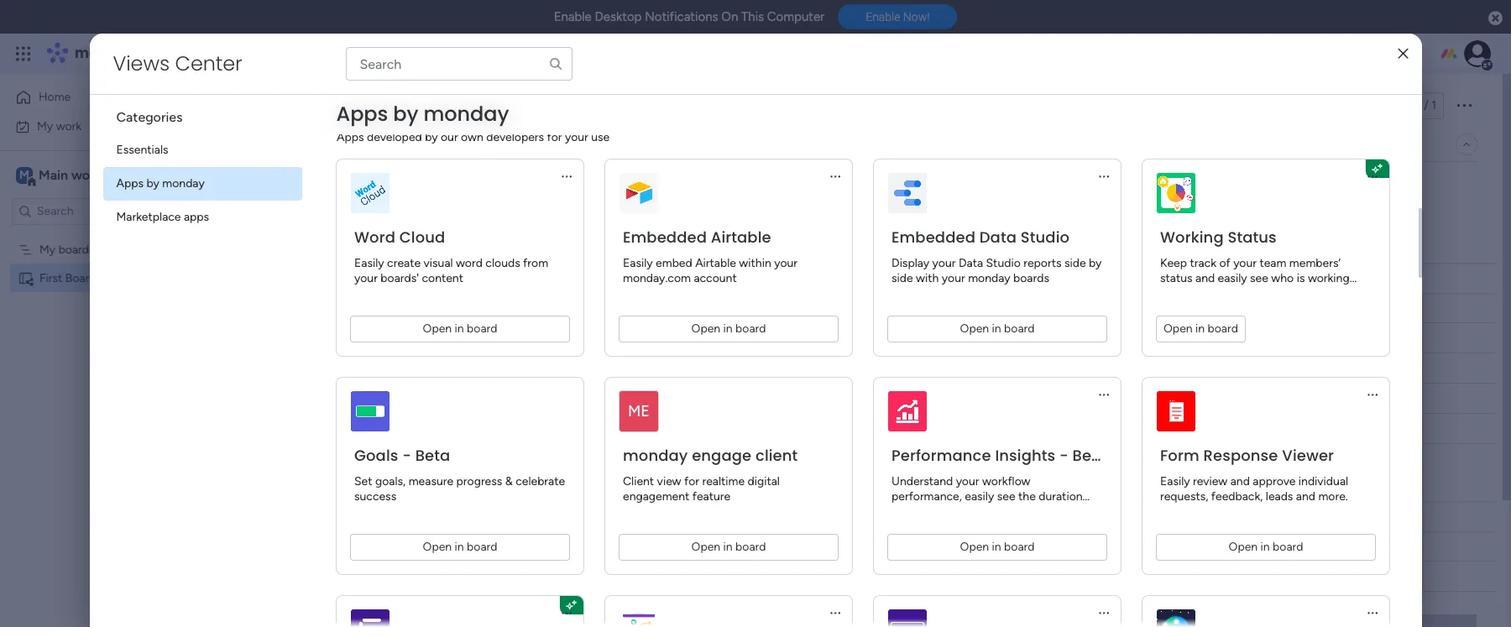 Task type: locate. For each thing, give the bounding box(es) containing it.
status down within
[[715, 271, 750, 285]]

18 nov
[[835, 332, 870, 345], [835, 570, 870, 583]]

open in board down boards
[[960, 322, 1034, 336]]

it
[[760, 301, 767, 316]]

in down leads
[[1260, 540, 1270, 554]]

item left 3
[[317, 362, 341, 376]]

0 horizontal spatial beta
[[415, 445, 450, 466]]

- inside the performance insights - beta understand your workflow performance, easily see the duration tasks were "stuck" and how to improve
[[1059, 445, 1068, 466]]

beta inside the performance insights - beta understand your workflow performance, easily see the duration tasks were "stuck" and how to improve
[[1072, 445, 1107, 466]]

1 vertical spatial group
[[289, 474, 336, 495]]

18 for item 5
[[835, 570, 847, 583]]

18 nov for item 5
[[835, 570, 870, 583]]

shareable board image
[[250, 96, 270, 116], [18, 270, 34, 286]]

1 vertical spatial easily
[[965, 489, 994, 504]]

apps
[[336, 100, 388, 128], [336, 101, 388, 128], [336, 130, 364, 144], [116, 176, 144, 191]]

0 horizontal spatial apps by monday
[[116, 176, 205, 191]]

task left word in the top of the page
[[428, 270, 451, 285]]

easily up requests,
[[1160, 474, 1190, 489]]

first board up the add view image
[[279, 86, 418, 124]]

open in board button for cloud
[[350, 316, 570, 343]]

airtable up within
[[710, 227, 771, 248]]

easily inside word cloud easily create visual word clouds from your boards' content
[[354, 256, 384, 270]]

nov for item 3
[[849, 362, 869, 375]]

easily down "word"
[[354, 256, 384, 270]]

0 vertical spatial apps by monday
[[336, 100, 509, 128]]

1 horizontal spatial 1
[[1432, 98, 1437, 113]]

embedded
[[623, 227, 706, 248], [891, 227, 975, 248]]

enable left 'now!'
[[866, 10, 900, 24]]

improve
[[1053, 505, 1095, 519]]

studio
[[1020, 227, 1069, 248], [986, 256, 1020, 270]]

success
[[354, 489, 396, 504]]

0 vertical spatial main
[[280, 137, 306, 151]]

1 vertical spatial working
[[698, 301, 741, 316]]

1 18 nov from the top
[[835, 332, 870, 345]]

apps by monday up our
[[336, 100, 509, 128]]

0 vertical spatial title
[[340, 235, 372, 256]]

board
[[58, 242, 89, 256], [466, 322, 497, 336], [735, 322, 766, 336], [1004, 322, 1034, 336], [1207, 322, 1238, 336], [466, 540, 497, 554], [735, 540, 766, 554], [1004, 540, 1034, 554], [1272, 540, 1303, 554]]

feature
[[692, 489, 730, 504]]

1 vertical spatial date field
[[833, 508, 867, 526]]

of
[[1219, 256, 1230, 270]]

0 vertical spatial first
[[279, 86, 332, 124]]

show board description image
[[429, 97, 449, 114]]

side down "display"
[[891, 271, 913, 285]]

19 nov
[[836, 303, 869, 315]]

board down my board
[[65, 271, 96, 285]]

my work button
[[10, 113, 181, 140]]

person
[[615, 271, 651, 285]]

1 horizontal spatial main
[[280, 137, 306, 151]]

embedded inside embedded data studio display your data studio reports side by side with your monday boards
[[891, 227, 975, 248]]

list box
[[0, 232, 214, 519]]

developers
[[486, 130, 544, 144]]

group title
[[289, 235, 372, 256], [289, 474, 372, 495]]

title left goals,
[[340, 474, 372, 495]]

marketplace apps option
[[103, 201, 302, 234]]

activity
[[1281, 98, 1322, 113]]

easily up person
[[623, 256, 652, 270]]

3 item from the top
[[317, 362, 341, 376]]

date for 2nd date 'field' from the bottom of the page
[[838, 271, 863, 285]]

apps
[[184, 210, 209, 224]]

open in board button down leads
[[1156, 534, 1376, 561]]

-
[[402, 445, 411, 466], [1059, 445, 1068, 466]]

studio up reports at right
[[1020, 227, 1069, 248]]

goals,
[[375, 474, 405, 489]]

open in board button
[[350, 316, 570, 343], [618, 316, 838, 343], [887, 316, 1107, 343], [1156, 316, 1245, 343], [350, 534, 570, 561], [618, 534, 838, 561], [887, 534, 1107, 561], [1156, 534, 1376, 561]]

board down how
[[1004, 540, 1034, 554]]

monday work management
[[75, 44, 261, 63]]

for
[[547, 130, 562, 144], [684, 474, 699, 489]]

1 vertical spatial first board
[[39, 271, 96, 285]]

1 vertical spatial date
[[838, 509, 863, 523]]

side
[[1064, 256, 1086, 270], [891, 271, 913, 285]]

task
[[289, 181, 312, 196], [428, 270, 451, 285]]

from
[[523, 256, 548, 270], [1160, 286, 1185, 301]]

0 horizontal spatial for
[[547, 130, 562, 144]]

1 vertical spatial 18 nov
[[835, 570, 870, 583]]

automate
[[1370, 137, 1422, 152]]

2 date from the top
[[838, 509, 863, 523]]

1 horizontal spatial shareable board image
[[250, 96, 270, 116]]

easily
[[1217, 271, 1247, 285], [965, 489, 994, 504]]

views center
[[113, 50, 242, 77]]

0 vertical spatial date field
[[833, 269, 867, 288]]

in down feature
[[723, 540, 732, 554]]

from down the status
[[1160, 286, 1185, 301]]

2 - from the left
[[1059, 445, 1068, 466]]

1 vertical spatial see
[[997, 489, 1015, 504]]

1 horizontal spatial status
[[1227, 227, 1276, 248]]

item for item 1
[[317, 301, 341, 316]]

title left create
[[340, 235, 372, 256]]

open down feedback,
[[1228, 540, 1257, 554]]

beta inside the goals - beta set goals, measure progress & celebrate success
[[415, 445, 450, 466]]

in down the working on it
[[723, 322, 732, 336]]

0 horizontal spatial work
[[56, 119, 82, 133]]

1 group from the top
[[289, 235, 336, 256]]

board down boards
[[1004, 322, 1034, 336]]

my inside button
[[37, 119, 53, 133]]

open down the working on it
[[691, 322, 720, 336]]

your left the boards'
[[354, 271, 377, 285]]

date field up 19 nov
[[833, 269, 867, 288]]

4 item from the top
[[317, 540, 341, 554]]

open in board button for airtable
[[618, 316, 838, 343]]

1 embedded from the left
[[623, 227, 706, 248]]

board down where
[[1207, 322, 1238, 336]]

by
[[393, 100, 418, 128], [393, 101, 418, 128], [425, 130, 437, 144], [146, 176, 159, 191], [1089, 256, 1101, 270]]

1 horizontal spatial -
[[1059, 445, 1068, 466]]

1 vertical spatial from
[[1160, 286, 1185, 301]]

group title field for date
[[285, 474, 377, 495]]

my down home
[[37, 119, 53, 133]]

categories list box
[[103, 95, 315, 234]]

0 vertical spatial see
[[1250, 271, 1268, 285]]

see down workflow
[[997, 489, 1015, 504]]

within
[[739, 256, 771, 270]]

0 horizontal spatial easily
[[354, 256, 384, 270]]

in down progress
[[454, 540, 464, 554]]

apps by monday up the marketplace apps
[[116, 176, 205, 191]]

1 vertical spatial airtable
[[695, 256, 736, 270]]

1 vertical spatial my
[[39, 242, 56, 256]]

beta up measure
[[415, 445, 450, 466]]

work inside button
[[56, 119, 82, 133]]

1 vertical spatial for
[[684, 474, 699, 489]]

workspace selection element
[[16, 165, 140, 187]]

form response viewer easily review and approve individual requests, feedback, leads and more.
[[1160, 445, 1348, 504]]

0 horizontal spatial shareable board image
[[18, 270, 34, 286]]

2 group from the top
[[289, 474, 336, 495]]

date up 19 nov
[[838, 271, 863, 285]]

work for my
[[56, 119, 82, 133]]

1 horizontal spatial side
[[1064, 256, 1086, 270]]

group title down goals
[[289, 474, 372, 495]]

open in board down where
[[1163, 322, 1238, 336]]

in for engage
[[723, 540, 732, 554]]

where
[[1188, 286, 1221, 301]]

1 horizontal spatial easily
[[623, 256, 652, 270]]

main table button
[[254, 131, 349, 158]]

1 horizontal spatial see
[[1250, 271, 1268, 285]]

filter by anything image
[[572, 179, 592, 199]]

1 horizontal spatial work
[[136, 44, 166, 63]]

in down where
[[1195, 322, 1204, 336]]

2 horizontal spatial menu image
[[1097, 388, 1110, 401]]

open down measure
[[422, 540, 451, 554]]

1 title from the top
[[340, 235, 372, 256]]

open in board for engage
[[691, 540, 766, 554]]

None field
[[610, 508, 655, 526]]

0 horizontal spatial see
[[997, 489, 1015, 504]]

beta
[[415, 445, 450, 466], [1072, 445, 1107, 466]]

2 group title from the top
[[289, 474, 372, 495]]

easily down of
[[1217, 271, 1247, 285]]

menu image for studio
[[1097, 170, 1110, 183]]

open in board button down the status "field"
[[618, 316, 838, 343]]

your right within
[[774, 256, 797, 270]]

0 vertical spatial board
[[339, 86, 418, 124]]

work down home
[[56, 119, 82, 133]]

board for embedded data studio
[[1004, 322, 1034, 336]]

response
[[1203, 445, 1278, 466]]

working inside working status keep track of your team members' status and easily see who is working from where
[[1160, 227, 1223, 248]]

first board down my board
[[39, 271, 96, 285]]

1 horizontal spatial beta
[[1072, 445, 1107, 466]]

open in board for cloud
[[422, 322, 497, 336]]

board down on
[[735, 322, 766, 336]]

open down the "stuck" on the right bottom of the page
[[960, 540, 989, 554]]

board down digital
[[735, 540, 766, 554]]

0 horizontal spatial from
[[523, 256, 548, 270]]

apps inside option
[[116, 176, 144, 191]]

2 horizontal spatial easily
[[1160, 474, 1190, 489]]

main right workspace image
[[39, 167, 68, 183]]

individual
[[1298, 474, 1348, 489]]

main for main workspace
[[39, 167, 68, 183]]

airtable up account at the top of page
[[695, 256, 736, 270]]

main inside workspace selection element
[[39, 167, 68, 183]]

beta up duration
[[1072, 445, 1107, 466]]

reports
[[1023, 256, 1061, 270]]

- right insights
[[1059, 445, 1068, 466]]

0 vertical spatial 1
[[1432, 98, 1437, 113]]

progress
[[456, 474, 502, 489]]

open down content
[[422, 322, 451, 336]]

easily up the "stuck" on the right bottom of the page
[[965, 489, 994, 504]]

1 up 2
[[344, 301, 349, 316]]

1 horizontal spatial menu image
[[828, 170, 842, 183]]

easily for embedded airtable
[[623, 256, 652, 270]]

embedded for embedded airtable
[[623, 227, 706, 248]]

search image
[[548, 56, 563, 71]]

1 horizontal spatial first
[[279, 86, 332, 124]]

None search field
[[345, 47, 572, 81]]

side right reports at right
[[1064, 256, 1086, 270]]

0 vertical spatial group title
[[289, 235, 372, 256]]

item left 5
[[317, 570, 341, 584]]

0 horizontal spatial easily
[[965, 489, 994, 504]]

- right goals
[[402, 445, 411, 466]]

list box containing my board
[[0, 232, 214, 519]]

in for -
[[454, 540, 464, 554]]

open in board for airtable
[[691, 322, 766, 336]]

embed
[[655, 256, 692, 270]]

easily inside embedded airtable easily embed airtable within your monday.com account
[[623, 256, 652, 270]]

1 - from the left
[[402, 445, 411, 466]]

open in board down how
[[960, 540, 1034, 554]]

board down progress
[[466, 540, 497, 554]]

title for date
[[340, 474, 372, 495]]

menu image
[[1097, 170, 1110, 183], [1366, 170, 1379, 183], [1366, 388, 1379, 401]]

main workspace
[[39, 167, 138, 183]]

menu image for viewer
[[1366, 388, 1379, 401]]

essentials option
[[103, 133, 302, 167]]

in down the performance insights - beta understand your workflow performance, easily see the duration tasks were "stuck" and how to improve at the bottom right
[[992, 540, 1001, 554]]

open in board button down content
[[350, 316, 570, 343]]

board down word in the top of the page
[[466, 322, 497, 336]]

menu image for word cloud
[[560, 170, 573, 183]]

your left use
[[565, 130, 588, 144]]

working status keep track of your team members' status and easily see who is working from where
[[1160, 227, 1349, 301]]

1 vertical spatial status
[[715, 271, 750, 285]]

title for person
[[340, 235, 372, 256]]

item left 2
[[317, 332, 341, 346]]

0 horizontal spatial working
[[698, 301, 741, 316]]

0 vertical spatial group title field
[[285, 235, 377, 257]]

work for monday
[[136, 44, 166, 63]]

1 16 nov from the top
[[836, 362, 869, 375]]

embedded up embed
[[623, 227, 706, 248]]

new task
[[261, 181, 312, 196]]

open
[[422, 322, 451, 336], [691, 322, 720, 336], [960, 322, 989, 336], [1163, 322, 1192, 336], [422, 540, 451, 554], [691, 540, 720, 554], [960, 540, 989, 554], [1228, 540, 1257, 554]]

Group Title field
[[285, 235, 377, 257], [285, 474, 377, 495]]

my
[[37, 119, 53, 133], [39, 242, 56, 256]]

1 horizontal spatial for
[[684, 474, 699, 489]]

0 horizontal spatial first
[[39, 271, 62, 285]]

group left set
[[289, 474, 336, 495]]

1 nov from the top
[[849, 303, 869, 315]]

1 date field from the top
[[833, 269, 867, 288]]

1 vertical spatial 16 nov
[[836, 541, 869, 554]]

0 vertical spatial 18
[[835, 332, 847, 345]]

16
[[836, 362, 846, 375], [836, 541, 846, 554]]

0 horizontal spatial status
[[715, 271, 750, 285]]

open in board down progress
[[422, 540, 497, 554]]

First Board field
[[275, 86, 422, 124]]

data
[[979, 227, 1016, 248], [958, 256, 983, 270]]

your inside word cloud easily create visual word clouds from your boards' content
[[354, 271, 377, 285]]

open in board down leads
[[1228, 540, 1303, 554]]

0 vertical spatial 18 nov
[[835, 332, 870, 345]]

measure
[[408, 474, 453, 489]]

open in board button down where
[[1156, 316, 1245, 343]]

dapulse x slim image
[[1398, 47, 1408, 60]]

5
[[344, 570, 351, 584]]

5 nov from the top
[[849, 570, 870, 583]]

studio up boards
[[986, 256, 1020, 270]]

dapulse close image
[[1489, 10, 1503, 27]]

0 horizontal spatial -
[[402, 445, 411, 466]]

0 horizontal spatial main
[[39, 167, 68, 183]]

main left table
[[280, 137, 306, 151]]

2 18 nov from the top
[[835, 570, 870, 583]]

members'
[[1289, 256, 1340, 270]]

1 horizontal spatial embedded
[[891, 227, 975, 248]]

main inside button
[[280, 137, 306, 151]]

first down my board
[[39, 271, 62, 285]]

enable inside button
[[866, 10, 900, 24]]

open down embedded data studio display your data studio reports side by side with your monday boards
[[960, 322, 989, 336]]

board
[[339, 86, 418, 124], [65, 271, 96, 285]]

enable
[[554, 9, 592, 24], [866, 10, 900, 24]]

menu image for embedded airtable
[[828, 170, 842, 183]]

your inside apps by monday apps developed by our own developers for your use
[[565, 130, 588, 144]]

0 horizontal spatial embedded
[[623, 227, 706, 248]]

open in board button for engage
[[618, 534, 838, 561]]

word cloud easily create visual word clouds from your boards' content
[[354, 227, 548, 285]]

0 horizontal spatial board
[[65, 271, 96, 285]]

open in board for response
[[1228, 540, 1303, 554]]

item for item 5
[[317, 570, 341, 584]]

data up boards
[[979, 227, 1016, 248]]

account
[[693, 271, 736, 285]]

enable now! button
[[838, 4, 957, 30]]

open in board button down feature
[[618, 534, 838, 561]]

open for display
[[960, 322, 989, 336]]

open in board button down how
[[887, 534, 1107, 561]]

2 nov from the top
[[849, 332, 870, 345]]

approve
[[1252, 474, 1295, 489]]

1 vertical spatial title
[[340, 474, 372, 495]]

Date field
[[833, 269, 867, 288], [833, 508, 867, 526]]

group title field for person
[[285, 235, 377, 257]]

from right clouds
[[523, 256, 548, 270]]

open for beta
[[960, 540, 989, 554]]

0 horizontal spatial task
[[289, 181, 312, 196]]

group title field down goals
[[285, 474, 377, 495]]

open in board down the working on it
[[691, 322, 766, 336]]

me
[[628, 402, 649, 421]]

work left center
[[136, 44, 166, 63]]

1 vertical spatial task
[[428, 270, 451, 285]]

open for set
[[422, 540, 451, 554]]

1 18 from the top
[[835, 332, 847, 345]]

1 vertical spatial board
[[65, 271, 96, 285]]

insights
[[995, 445, 1055, 466]]

status
[[1227, 227, 1276, 248], [715, 271, 750, 285]]

0 vertical spatial my
[[37, 119, 53, 133]]

create
[[387, 256, 420, 270]]

1 vertical spatial apps by monday
[[116, 176, 205, 191]]

1 beta from the left
[[415, 445, 450, 466]]

1 vertical spatial group title field
[[285, 474, 377, 495]]

open in board down content
[[422, 322, 497, 336]]

data right "display"
[[958, 256, 983, 270]]

open in board button down progress
[[350, 534, 570, 561]]

1 vertical spatial work
[[56, 119, 82, 133]]

working down account at the top of page
[[698, 301, 741, 316]]

1 group title field from the top
[[285, 235, 377, 257]]

in down embedded data studio display your data studio reports side by side with your monday boards
[[992, 322, 1001, 336]]

working up track
[[1160, 227, 1223, 248]]

1 date from the top
[[838, 271, 863, 285]]

open down where
[[1163, 322, 1192, 336]]

1 vertical spatial main
[[39, 167, 68, 183]]

apps by monday
[[336, 100, 509, 128], [116, 176, 205, 191]]

2 item from the top
[[317, 332, 341, 346]]

3 nov from the top
[[849, 362, 869, 375]]

enable desktop notifications on this computer
[[554, 9, 825, 24]]

group title field up item 1
[[285, 235, 377, 257]]

0 vertical spatial data
[[979, 227, 1016, 248]]

1 vertical spatial group title
[[289, 474, 372, 495]]

0 horizontal spatial menu image
[[560, 170, 573, 183]]

option
[[0, 234, 214, 238]]

1 horizontal spatial from
[[1160, 286, 1185, 301]]

see inside the performance insights - beta understand your workflow performance, easily see the duration tasks were "stuck" and how to improve
[[997, 489, 1015, 504]]

group for date
[[289, 474, 336, 495]]

0 vertical spatial working
[[1160, 227, 1223, 248]]

menu image
[[560, 170, 573, 183], [828, 170, 842, 183], [1097, 388, 1110, 401]]

0 horizontal spatial enable
[[554, 9, 592, 24]]

item left 4
[[317, 540, 341, 554]]

item for item 3
[[317, 362, 341, 376]]

management
[[169, 44, 261, 63]]

enable for enable desktop notifications on this computer
[[554, 9, 592, 24]]

and up where
[[1195, 271, 1215, 285]]

status up the "team"
[[1227, 227, 1276, 248]]

5 item from the top
[[317, 570, 341, 584]]

group title for person
[[289, 235, 372, 256]]

open in board down feature
[[691, 540, 766, 554]]

in for status
[[1195, 322, 1204, 336]]

task inside the new task button
[[289, 181, 312, 196]]

1 horizontal spatial first board
[[279, 86, 418, 124]]

in down content
[[454, 322, 464, 336]]

0 horizontal spatial side
[[891, 271, 913, 285]]

1 vertical spatial 18
[[835, 570, 847, 583]]

0 vertical spatial task
[[289, 181, 312, 196]]

board for performance insights - beta
[[1004, 540, 1034, 554]]

1 item from the top
[[317, 301, 341, 316]]

working for on
[[698, 301, 741, 316]]

1 vertical spatial shareable board image
[[18, 270, 34, 286]]

help image
[[1405, 45, 1422, 62]]

for inside monday engage client client view for realtime digital engagement feature
[[684, 474, 699, 489]]

2 embedded from the left
[[891, 227, 975, 248]]

open in board button for insights
[[887, 534, 1107, 561]]

nov
[[849, 303, 869, 315], [849, 332, 870, 345], [849, 362, 869, 375], [849, 541, 869, 554], [849, 570, 870, 583]]

embedded inside embedded airtable easily embed airtable within your monday.com account
[[623, 227, 706, 248]]

home
[[39, 90, 71, 104]]

0 vertical spatial work
[[136, 44, 166, 63]]

1 vertical spatial studio
[[986, 256, 1020, 270]]

is
[[1296, 271, 1305, 285]]

goals - beta set goals, measure progress & celebrate success
[[354, 445, 565, 504]]

for right view
[[684, 474, 699, 489]]

1 horizontal spatial board
[[339, 86, 418, 124]]

apps by monday option
[[103, 167, 302, 201]]

1 horizontal spatial task
[[428, 270, 451, 285]]

"stuck"
[[950, 505, 988, 519]]

open down feature
[[691, 540, 720, 554]]

0 vertical spatial date
[[838, 271, 863, 285]]

0 vertical spatial status
[[1227, 227, 1276, 248]]

1 horizontal spatial working
[[1160, 227, 1223, 248]]

2 title from the top
[[340, 474, 372, 495]]

easily inside working status keep track of your team members' status and easily see who is working from where
[[1217, 271, 1247, 285]]

2 18 from the top
[[835, 570, 847, 583]]

and left how
[[991, 505, 1010, 519]]

see
[[1250, 271, 1268, 285], [997, 489, 1015, 504]]

0 vertical spatial for
[[547, 130, 562, 144]]

2 beta from the left
[[1072, 445, 1107, 466]]

sort
[[624, 182, 646, 196]]

embedded up "display"
[[891, 227, 975, 248]]

enable for enable now!
[[866, 10, 900, 24]]

2 date field from the top
[[833, 508, 867, 526]]

0 vertical spatial 16 nov
[[836, 362, 869, 375]]

0 vertical spatial 16
[[836, 362, 846, 375]]

embedded airtable easily embed airtable within your monday.com account
[[623, 227, 797, 285]]

board up developed
[[339, 86, 418, 124]]

in for cloud
[[454, 322, 464, 336]]

in for insights
[[992, 540, 1001, 554]]

developed
[[366, 130, 422, 144]]

open in board button for status
[[1156, 316, 1245, 343]]

and down individual
[[1296, 489, 1315, 504]]

board for word cloud
[[466, 322, 497, 336]]

1 group title from the top
[[289, 235, 372, 256]]

2 group title field from the top
[[285, 474, 377, 495]]

1 horizontal spatial easily
[[1217, 271, 1247, 285]]

with
[[916, 271, 939, 285]]

0 vertical spatial group
[[289, 235, 336, 256]]

1 horizontal spatial enable
[[866, 10, 900, 24]]



Task type: describe. For each thing, give the bounding box(es) containing it.
item 5
[[317, 570, 351, 584]]

activity button
[[1275, 92, 1354, 119]]

item 3
[[317, 362, 351, 376]]

clouds
[[485, 256, 520, 270]]

your right with
[[941, 271, 965, 285]]

display
[[891, 256, 929, 270]]

nov for item 2
[[849, 332, 870, 345]]

item 1
[[317, 301, 349, 316]]

open in board button for response
[[1156, 534, 1376, 561]]

date for first date 'field' from the bottom of the page
[[838, 509, 863, 523]]

in for response
[[1260, 540, 1270, 554]]

monday.com
[[623, 271, 691, 285]]

invite / 1
[[1392, 98, 1437, 113]]

monday engage client client view for realtime digital engagement feature
[[623, 445, 798, 504]]

menu image for performance insights - beta
[[1097, 388, 1110, 401]]

working
[[1308, 271, 1349, 285]]

invite
[[1392, 98, 1421, 113]]

main table
[[280, 137, 336, 151]]

easily inside form response viewer easily review and approve individual requests, feedback, leads and more.
[[1160, 474, 1190, 489]]

my for my board
[[39, 242, 56, 256]]

Search for a column type search field
[[345, 47, 572, 81]]

leads
[[1266, 489, 1293, 504]]

board for embedded airtable
[[735, 322, 766, 336]]

4
[[344, 540, 352, 554]]

2 16 nov from the top
[[836, 541, 869, 554]]

2 16 from the top
[[836, 541, 846, 554]]

for inside apps by monday apps developed by our own developers for your use
[[547, 130, 562, 144]]

center
[[175, 50, 242, 77]]

embedded for embedded data studio
[[891, 227, 975, 248]]

on
[[744, 301, 757, 316]]

working on it
[[698, 301, 767, 316]]

group title for date
[[289, 474, 372, 495]]

open in board for data
[[960, 322, 1034, 336]]

m
[[19, 167, 29, 182]]

to
[[1039, 505, 1050, 519]]

1 image
[[1266, 34, 1281, 53]]

who
[[1271, 271, 1294, 285]]

open in board for status
[[1163, 322, 1238, 336]]

0 vertical spatial airtable
[[710, 227, 771, 248]]

working for status
[[1160, 227, 1223, 248]]

essentials
[[116, 143, 168, 157]]

apps by monday apps developed by our own developers for your use
[[336, 101, 609, 144]]

categories heading
[[103, 95, 302, 133]]

add view image
[[359, 138, 366, 151]]

your inside the performance insights - beta understand your workflow performance, easily see the duration tasks were "stuck" and how to improve
[[956, 474, 979, 489]]

categories
[[116, 109, 183, 125]]

this
[[741, 9, 764, 24]]

workspace image
[[16, 166, 33, 184]]

computer
[[767, 9, 825, 24]]

/
[[1424, 98, 1429, 113]]

from inside word cloud easily create visual word clouds from your boards' content
[[523, 256, 548, 270]]

notifications
[[645, 9, 718, 24]]

open in board for insights
[[960, 540, 1034, 554]]

open in board button for data
[[887, 316, 1107, 343]]

monday inside monday engage client client view for realtime digital engagement feature
[[623, 445, 688, 466]]

invite / 1 button
[[1361, 92, 1444, 119]]

realtime
[[702, 474, 744, 489]]

workspace
[[71, 167, 138, 183]]

0 vertical spatial first board
[[279, 86, 418, 124]]

1 vertical spatial first
[[39, 271, 62, 285]]

my board
[[39, 242, 89, 256]]

and inside working status keep track of your team members' status and easily see who is working from where
[[1195, 271, 1215, 285]]

by inside option
[[146, 176, 159, 191]]

marketplace apps
[[116, 210, 209, 224]]

group for person
[[289, 235, 336, 256]]

the
[[1018, 489, 1035, 504]]

team
[[1259, 256, 1286, 270]]

use
[[591, 130, 609, 144]]

monday inside option
[[162, 176, 205, 191]]

item for item 4
[[317, 540, 341, 554]]

0 vertical spatial studio
[[1020, 227, 1069, 248]]

1 inside button
[[1432, 98, 1437, 113]]

in for data
[[992, 322, 1001, 336]]

2
[[344, 332, 351, 346]]

word
[[354, 227, 395, 248]]

your inside embedded airtable easily embed airtable within your monday.com account
[[774, 256, 797, 270]]

open for track
[[1163, 322, 1192, 336]]

0 horizontal spatial 1
[[344, 301, 349, 316]]

workflow
[[982, 474, 1030, 489]]

apps by monday inside apps by monday option
[[116, 176, 205, 191]]

&
[[505, 474, 512, 489]]

by inside embedded data studio display your data studio reports side by side with your monday boards
[[1089, 256, 1101, 270]]

feedback,
[[1211, 489, 1263, 504]]

18 nov for item 2
[[835, 332, 870, 345]]

18 for item 2
[[835, 332, 847, 345]]

digital
[[747, 474, 780, 489]]

and up feedback,
[[1230, 474, 1250, 489]]

open for client
[[691, 540, 720, 554]]

requests,
[[1160, 489, 1208, 504]]

client
[[755, 445, 798, 466]]

your up with
[[932, 256, 955, 270]]

viewer
[[1282, 445, 1334, 466]]

new
[[261, 181, 286, 196]]

board for monday engage client
[[735, 540, 766, 554]]

status
[[1160, 271, 1192, 285]]

done
[[719, 331, 746, 345]]

keep
[[1160, 256, 1187, 270]]

my work
[[37, 119, 82, 133]]

new task button
[[254, 175, 318, 202]]

19
[[836, 303, 846, 315]]

1 vertical spatial data
[[958, 256, 983, 270]]

enable now!
[[866, 10, 930, 24]]

performance
[[891, 445, 991, 466]]

easily for word cloud
[[354, 256, 384, 270]]

engage
[[692, 445, 751, 466]]

4 nov from the top
[[849, 541, 869, 554]]

from inside working status keep track of your team members' status and easily see who is working from where
[[1160, 286, 1185, 301]]

item for item 2
[[317, 332, 341, 346]]

monday inside embedded data studio display your data studio reports side by side with your monday boards
[[968, 271, 1010, 285]]

status inside working status keep track of your team members' status and easily see who is working from where
[[1227, 227, 1276, 248]]

nov for item 5
[[849, 570, 870, 583]]

- inside the goals - beta set goals, measure progress & celebrate success
[[402, 445, 411, 466]]

now!
[[903, 10, 930, 24]]

easily inside the performance insights - beta understand your workflow performance, easily see the duration tasks were "stuck" and how to improve
[[965, 489, 994, 504]]

0 vertical spatial shareable board image
[[250, 96, 270, 116]]

add to favorites image
[[458, 97, 475, 114]]

duration
[[1038, 489, 1082, 504]]

embedded data studio display your data studio reports side by side with your monday boards
[[891, 227, 1101, 285]]

content
[[421, 271, 463, 285]]

open for create
[[422, 322, 451, 336]]

status inside "field"
[[715, 271, 750, 285]]

board for form response viewer
[[1272, 540, 1303, 554]]

in for airtable
[[723, 322, 732, 336]]

Search field
[[375, 177, 425, 201]]

and inside the performance insights - beta understand your workflow performance, easily see the duration tasks were "stuck" and how to improve
[[991, 505, 1010, 519]]

tasks
[[891, 505, 918, 519]]

my for my work
[[37, 119, 53, 133]]

1 vertical spatial side
[[891, 271, 913, 285]]

cloud
[[399, 227, 445, 248]]

track
[[1190, 256, 1216, 270]]

Search in workspace field
[[35, 202, 140, 221]]

item 2
[[317, 332, 351, 346]]

were
[[921, 505, 947, 519]]

boards'
[[380, 271, 419, 285]]

sort button
[[597, 175, 656, 202]]

table
[[309, 137, 336, 151]]

see inside working status keep track of your team members' status and easily see who is working from where
[[1250, 271, 1268, 285]]

open in board for -
[[422, 540, 497, 554]]

open for easily
[[1228, 540, 1257, 554]]

performance,
[[891, 489, 962, 504]]

celebrate
[[515, 474, 565, 489]]

1 horizontal spatial apps by monday
[[336, 100, 509, 128]]

0 horizontal spatial first board
[[39, 271, 96, 285]]

engagement
[[623, 489, 689, 504]]

board for working status
[[1207, 322, 1238, 336]]

open for embed
[[691, 322, 720, 336]]

Status field
[[711, 269, 754, 288]]

visual
[[423, 256, 453, 270]]

your inside working status keep track of your team members' status and easily see who is working from where
[[1233, 256, 1256, 270]]

v2 search image
[[363, 179, 375, 198]]

1 16 from the top
[[836, 362, 846, 375]]

board down search in workspace field at the top
[[58, 242, 89, 256]]

home button
[[10, 84, 181, 111]]

set
[[354, 474, 372, 489]]

open in board button for -
[[350, 534, 570, 561]]

main for main table
[[280, 137, 306, 151]]

board for goals - beta
[[466, 540, 497, 554]]

monday inside apps by monday apps developed by our own developers for your use
[[424, 101, 509, 128]]

collapse board header image
[[1460, 138, 1473, 151]]

Person field
[[610, 269, 655, 288]]

select product image
[[15, 45, 32, 62]]

jacob simon image
[[1464, 40, 1491, 67]]



Task type: vqa. For each thing, say whether or not it's contained in the screenshot.
Cloud's in
yes



